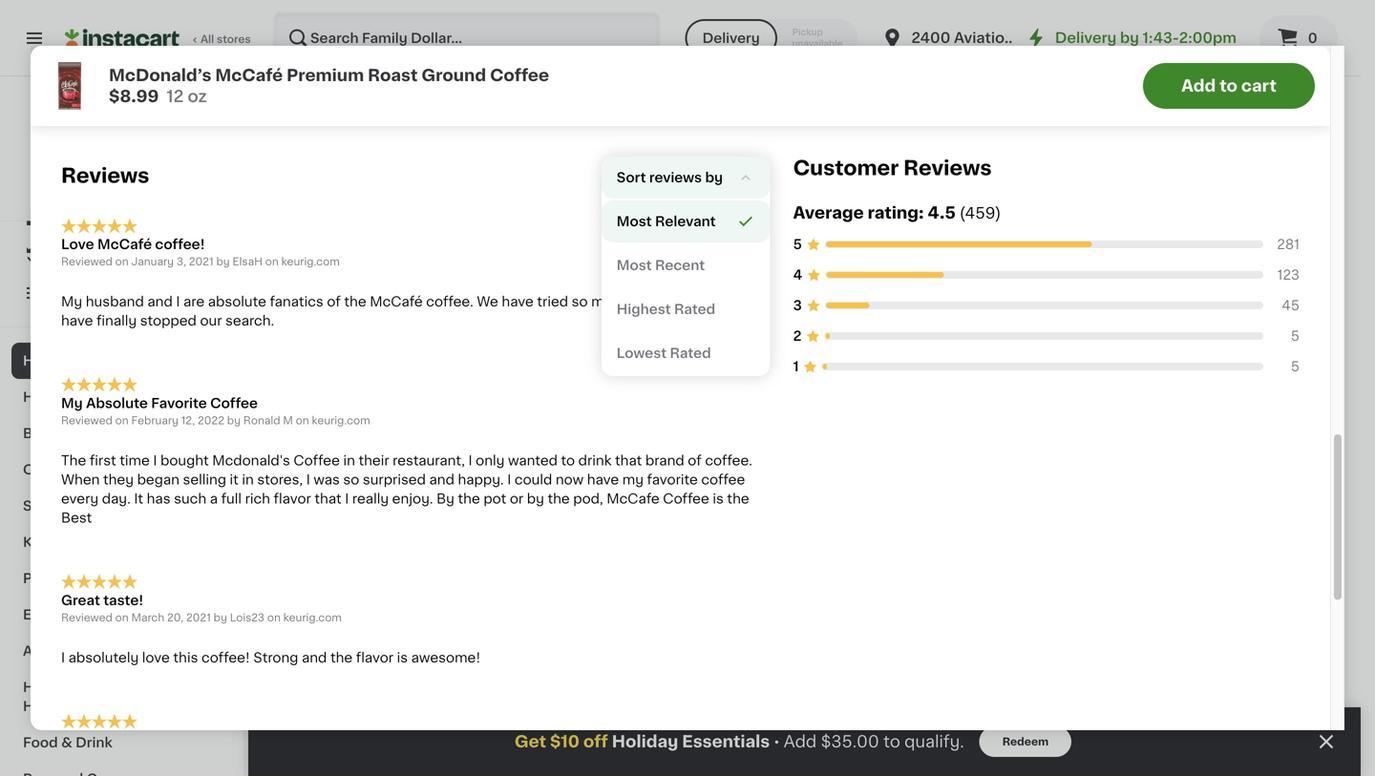 Task type: vqa. For each thing, say whether or not it's contained in the screenshot.
'Range'
yes



Task type: describe. For each thing, give the bounding box(es) containing it.
6 inside to brew mccafe at home, measure 1 slightly heaping tablespoon of ground coffee for each 6 fl oz cup of cold, filtered water. now you're ready to discover the delicious taste of mccafe.
[[688, 61, 697, 74]]

oz
[[715, 61, 734, 74]]

taste!
[[103, 594, 143, 607]]

0 horizontal spatial likely out of stock
[[306, 662, 405, 672]]

treatment tracker modal dialog
[[248, 708, 1361, 776]]

when
[[61, 473, 100, 487]]

it inside the first time i bought mcdonald's coffee in their restaurant, i only wanted to drink that brand of coffee. when they began selling it in stores, i was so surprised and happy. i could now have my favorite coffee every day. it has such a full rich flavor that i really enjoy. by the pot or by the pod, mccafe coffee is the best
[[230, 473, 239, 487]]

i left only
[[468, 454, 472, 468]]

& for accessories
[[80, 645, 91, 658]]

0 vertical spatial likely out of stock
[[1007, 360, 1106, 371]]

and down air
[[302, 651, 327, 665]]

4 ct
[[1163, 359, 1184, 369]]

measure
[[237, 61, 295, 74]]

search.
[[225, 314, 274, 328]]

$ for mcdonald's mccafé premium roast ground coffee
[[290, 260, 297, 270]]

point
[[723, 303, 757, 317]]

favorite
[[151, 397, 207, 410]]

cup inside mcdonald's mccafé colombian k-cup pods
[[904, 24, 932, 38]]

$ 4 99
[[641, 259, 679, 279]]

musk,
[[1051, 303, 1090, 317]]

gift
[[78, 572, 104, 585]]

add left the $35.00
[[754, 747, 782, 760]]

mccafe.
[[61, 80, 115, 93]]

of down aromar concentrated air fresheners 1 oz
[[361, 662, 372, 672]]

i up 'began'
[[153, 454, 157, 468]]

0 vertical spatial most
[[632, 169, 667, 182]]

baby
[[23, 427, 59, 440]]

most recent
[[617, 259, 705, 272]]

product group containing 8
[[287, 89, 446, 372]]

family dollar logo image
[[99, 99, 144, 145]]

premium for mcdonald's mccafé premium roast ground coffee
[[287, 303, 346, 317]]

finally
[[96, 314, 137, 328]]

$ for aromar fragrance oil, egyptian musk, spa collection
[[991, 260, 998, 270]]

concentrated
[[339, 605, 432, 618]]

0 vertical spatial most relevant button
[[605, 160, 767, 191]]

4.5
[[928, 205, 956, 221]]

mccafé inside my husband and i are absolute fanatics of the mccafé coffee.  we have tried so many different brands and have finally stopped our search.
[[370, 295, 423, 309]]

all stores link
[[65, 11, 252, 65]]

on down "absolute"
[[115, 416, 129, 426]]

aromar concentrated air fresheners 1 oz
[[287, 605, 432, 653]]

99 for aromar fragrance oil, egyptian musk, spa collection
[[1014, 260, 1028, 270]]

0 vertical spatial out
[[1041, 360, 1059, 371]]

ground for mcdonald's mccafé premium roast ground coffee $8.99 12 oz
[[422, 67, 486, 84]]

the first time i bought mcdonald's coffee in their restaurant, i only wanted to drink that brand of coffee. when they began selling it in stores, i was so surprised and happy. i could now have my favorite coffee every day. it has such a full rich flavor that i really enjoy. by the pot or by the pod, mccafe coffee is the best
[[61, 454, 752, 525]]

$ for expo erase markers, dry, intense colors, chisel tip
[[1167, 260, 1174, 270]]

and right brands
[[743, 295, 769, 309]]

2021 inside "love mccafé coffee! reviewed on january 3, 2021 by elsah on keurig.com"
[[189, 257, 214, 267]]

bustelo
[[1198, 5, 1249, 19]]

add to cart
[[1181, 78, 1277, 94]]

policy
[[134, 174, 167, 184]]

coffee down the favorite
[[663, 492, 709, 506]]

0 horizontal spatial holiday
[[23, 354, 76, 368]]

accent
[[856, 303, 904, 317]]

by inside button
[[705, 171, 723, 184]]

home improvement & hardware
[[23, 681, 175, 713]]

rated for lowest rated
[[670, 347, 711, 360]]

mccafé for mcdonald's mccafé premium roast ground coffee $8.99 12 oz
[[215, 67, 283, 84]]

paw
[[462, 284, 489, 298]]

so inside my husband and i are absolute fanatics of the mccafé coffee.  we have tried so many different brands and have finally stopped our search.
[[572, 295, 588, 309]]

$ for paper mate pens, felt tip, medium point (0.7 mm)
[[641, 260, 648, 270]]

sort
[[617, 171, 646, 184]]

colors,
[[1248, 303, 1295, 317]]

so inside the first time i bought mcdonald's coffee in their restaurant, i only wanted to drink that brand of coffee. when they began selling it in stores, i was so surprised and happy. i could now have my favorite coffee every day. it has such a full rich flavor that i really enjoy. by the pot or by the pod, mccafe coffee is the best
[[343, 473, 359, 487]]

1 horizontal spatial flavor
[[356, 651, 394, 665]]

oz down 1:43-
[[1172, 61, 1185, 71]]

off
[[583, 734, 608, 750]]

i up or
[[507, 473, 511, 487]]

shop link
[[11, 198, 232, 236]]

add inside treatment tracker modal dialog
[[784, 734, 817, 750]]

0 horizontal spatial is
[[397, 651, 408, 665]]

highest rated button
[[601, 288, 770, 330]]

1 horizontal spatial ct
[[1173, 359, 1184, 369]]

on left the january
[[115, 257, 129, 267]]

best
[[61, 512, 92, 525]]

improvement
[[68, 681, 160, 694]]

0 horizontal spatial likely
[[306, 662, 338, 672]]

on down "taste!"
[[115, 613, 129, 623]]

flavor inside the first time i bought mcdonald's coffee in their restaurant, i only wanted to drink that brand of coffee. when they began selling it in stores, i was so surprised and happy. i could now have my favorite coffee every day. it has such a full rich flavor that i really enjoy. by the pot or by the pod, mccafe coffee is the best
[[274, 492, 311, 506]]

brew
[[80, 61, 114, 74]]

really
[[352, 492, 389, 506]]

i inside my husband and i are absolute fanatics of the mccafé coffee.  we have tried so many different brands and have finally stopped our search.
[[176, 295, 180, 309]]

holiday inside treatment tracker modal dialog
[[612, 734, 678, 750]]

1 vertical spatial that
[[315, 492, 342, 506]]

1 horizontal spatial reviews
[[904, 158, 992, 178]]

area
[[403, 24, 434, 38]]

happy.
[[458, 473, 504, 487]]

by inside the first time i bought mcdonald's coffee in their restaurant, i only wanted to drink that brand of coffee. when they began selling it in stores, i was so surprised and happy. i could now have my favorite coffee every day. it has such a full rich flavor that i really enjoy. by the pot or by the pod, mccafe coffee is the best
[[527, 492, 544, 506]]

roast inside café bustelo roast & ground coffee
[[1253, 5, 1292, 19]]

premium for mcdonald's mccafé premium roast ground coffee $8.99 12 oz
[[287, 67, 364, 84]]

tv
[[988, 63, 1005, 76]]

i up home in the left of the page
[[61, 651, 65, 665]]

coffee inside to brew mccafe at home, measure 1 slightly heaping tablespoon of ground coffee for each 6 fl oz cup of cold, filtered water. now you're ready to discover the delicious taste of mccafe.
[[576, 61, 623, 74]]

99 for expo erase markers, dry, intense colors, chisel tip
[[1189, 260, 1203, 270]]

is inside the first time i bought mcdonald's coffee in their restaurant, i only wanted to drink that brand of coffee. when they began selling it in stores, i was so surprised and happy. i could now have my favorite coffee every day. it has such a full rich flavor that i really enjoy. by the pot or by the pod, mccafe coffee is the best
[[713, 492, 724, 506]]

pricing
[[93, 174, 131, 184]]

1 vertical spatial stock
[[375, 662, 405, 672]]

delivery for delivery
[[703, 32, 760, 45]]

cold,
[[789, 61, 824, 74]]

1 to from the left
[[61, 61, 77, 74]]

1 vertical spatial most relevant button
[[601, 200, 770, 242]]

my husband and i are absolute fanatics of the mccafé coffee.  we have tried so many different brands and have finally stopped our search.
[[61, 295, 769, 328]]

add down 0 button
[[1280, 105, 1307, 118]]

design for shag
[[366, 5, 414, 19]]

1 vertical spatial most relevant
[[617, 215, 716, 228]]

mcdonald's mccafé premium roast ground coffee
[[287, 284, 443, 336]]

mcdonald's mccafé colombian k-cup pods
[[812, 5, 969, 38]]

march
[[131, 613, 164, 623]]

favorite
[[647, 473, 698, 487]]

olefin
[[812, 303, 853, 317]]

ct inside ja-ru inc. play balloons 2 ct
[[646, 43, 657, 53]]

pups
[[586, 284, 620, 298]]

day.
[[102, 492, 131, 506]]

product group containing paw patrol mighty pups paws mini jet play set
[[462, 89, 622, 319]]

$ 5 99 for expo
[[1167, 259, 1203, 279]]

add right get
[[579, 747, 606, 760]]

of inside my husband and i are absolute fanatics of the mccafé coffee.  we have tried so many different brands and have finally stopped our search.
[[327, 295, 341, 309]]

now
[[927, 61, 958, 74]]

dr
[[1017, 31, 1035, 45]]

mcdonald's for mcdonald's mccafé premium roast ground coffee
[[287, 284, 367, 298]]

interiors for color
[[287, 5, 342, 19]]

keurig.com inside great taste! reviewed on march 20, 2021 by lois23 on keurig.com
[[283, 613, 342, 623]]

sort reviews by button
[[601, 156, 770, 199]]

crayons,
[[517, 5, 577, 19]]

aromar for fresheners
[[287, 605, 335, 618]]

12,
[[181, 416, 195, 426]]

3 inside product group
[[998, 259, 1012, 279]]

customer reviews
[[793, 158, 992, 178]]

(459)
[[960, 206, 1001, 221]]

play inside paw patrol mighty pups paws mini jet play set
[[560, 303, 589, 317]]

mccafé for mcdonald's mccafé colombian k-cup pods
[[896, 5, 949, 19]]

mccafé for love mccafé coffee! reviewed on january 3, 2021 by elsah on keurig.com
[[97, 238, 152, 251]]

1 horizontal spatial stock
[[1076, 360, 1106, 371]]

99 for mcdonald's mccafé premium roast ground coffee
[[313, 260, 328, 270]]

coffee
[[701, 473, 745, 487]]

1 vertical spatial relevant
[[655, 215, 716, 228]]

i left the really
[[345, 492, 349, 506]]

have inside the first time i bought mcdonald's coffee in their restaurant, i only wanted to drink that brand of coffee. when they began selling it in stores, i was so surprised and happy. i could now have my favorite coffee every day. it has such a full rich flavor that i really enjoy. by the pot or by the pod, mccafe coffee is the best
[[587, 473, 619, 487]]

could
[[515, 473, 552, 487]]

the down happy.
[[458, 492, 480, 506]]

holiday essentials link
[[11, 343, 232, 379]]

to inside treatment tracker modal dialog
[[884, 734, 900, 750]]

design for runners
[[892, 284, 939, 298]]

& inside café bustelo roast & ground coffee
[[1295, 5, 1306, 19]]

interiors by design solid-color shag area rugs button
[[287, 0, 446, 60]]

coffee up was
[[294, 454, 340, 468]]

mm)
[[637, 322, 668, 336]]

tried
[[537, 295, 568, 309]]

food & drink
[[23, 736, 113, 750]]

1 inside aromar concentrated air fresheners 1 oz
[[287, 643, 291, 653]]

ready
[[1011, 61, 1054, 74]]

by inside great taste! reviewed on march 20, 2021 by lois23 on keurig.com
[[214, 613, 227, 623]]

kitchen supplies
[[23, 536, 139, 549]]

supplies inside kitchen supplies link
[[80, 536, 139, 549]]

the down the coffee
[[727, 492, 749, 506]]

1 vertical spatial have
[[61, 314, 93, 328]]

medium
[[665, 303, 719, 317]]

1 of from the left
[[502, 61, 519, 74]]

are
[[183, 295, 205, 309]]

ja-ru inc. play balloons 2 ct
[[637, 5, 737, 53]]

buy it again link
[[11, 236, 232, 274]]

apparel & accessories
[[23, 645, 179, 658]]

rugs
[[287, 43, 321, 57]]

craft
[[84, 463, 120, 477]]

the inside my husband and i are absolute fanatics of the mccafé coffee.  we have tried so many different brands and have finally stopped our search.
[[344, 295, 366, 309]]

$ for interiors by design olefin accent runners
[[816, 260, 823, 270]]

intense
[[1194, 303, 1244, 317]]

each inside the paper mate pens, felt tip, medium point (0.7 mm) 4 each
[[647, 341, 674, 351]]

by inside the my absolute favorite coffee reviewed on february 12, 2022 by ronald m on keurig.com
[[227, 416, 241, 426]]

product group containing 4
[[637, 89, 797, 354]]

the down fresheners
[[330, 651, 353, 665]]

party & gift supplies link
[[11, 561, 232, 597]]

& for drink
[[61, 736, 72, 750]]

2400
[[912, 31, 951, 45]]

99 for interiors by design olefin accent runners
[[838, 260, 853, 270]]

redeem
[[1003, 737, 1049, 747]]

mcdonald's for mcdonald's mccafé colombian k-cup pods
[[812, 5, 893, 19]]

to inside the first time i bought mcdonald's coffee in their restaurant, i only wanted to drink that brand of coffee. when they began selling it in stores, i was so surprised and happy. i could now have my favorite coffee every day. it has such a full rich flavor that i really enjoy. by the pot or by the pod, mccafe coffee is the best
[[561, 454, 575, 468]]

and inside the first time i bought mcdonald's coffee in their restaurant, i only wanted to drink that brand of coffee. when they began selling it in stores, i was so surprised and happy. i could now have my favorite coffee every day. it has such a full rich flavor that i really enjoy. by the pot or by the pod, mccafe coffee is the best
[[429, 473, 455, 487]]

1 vertical spatial coffee!
[[202, 651, 250, 665]]

99 for paper mate pens, felt tip, medium point (0.7 mm)
[[664, 260, 679, 270]]

0 horizontal spatial 3
[[793, 299, 802, 312]]

household
[[23, 391, 98, 404]]

nontoxic
[[462, 24, 522, 38]]

buy
[[53, 248, 81, 262]]

mccafé for mcdonald's mccafé premium roast ground coffee
[[370, 284, 423, 298]]

by inside interiors by design 3- wick passionfruit tango jar candle 14 oz
[[521, 605, 538, 618]]

party
[[23, 572, 60, 585]]

lowest rated button
[[601, 332, 770, 374]]

shop
[[53, 210, 89, 223]]

home,
[[190, 61, 234, 74]]

by inside interiors by design olefin accent runners
[[871, 284, 889, 298]]

0 vertical spatial relevant
[[670, 169, 731, 182]]

absolutely
[[68, 651, 139, 665]]

candle
[[486, 643, 534, 657]]

my
[[622, 473, 644, 487]]

1 horizontal spatial likely
[[1007, 360, 1039, 371]]



Task type: locate. For each thing, give the bounding box(es) containing it.
my inside the my absolute favorite coffee reviewed on february 12, 2022 by ronald m on keurig.com
[[61, 397, 83, 410]]

interiors for accent
[[812, 284, 868, 298]]

1 vertical spatial 2021
[[186, 613, 211, 623]]

on right elsah
[[265, 257, 279, 267]]

0 vertical spatial that
[[615, 454, 642, 468]]

0 horizontal spatial the
[[61, 454, 86, 468]]

rated for highest rated
[[674, 303, 715, 316]]

most relevant button down the sort reviews by button at top
[[601, 200, 770, 242]]

1 6 from the left
[[1163, 61, 1170, 71]]

enjoy.
[[392, 492, 433, 506]]

interiors by design solid-color shag area rugs
[[287, 5, 434, 57]]

coffee inside café bustelo roast & ground coffee
[[1217, 24, 1263, 38]]

0 vertical spatial mcdonald's
[[812, 5, 893, 19]]

1 vertical spatial 2
[[793, 329, 802, 343]]

brands
[[694, 295, 740, 309]]

design up runners
[[892, 284, 939, 298]]

0 vertical spatial is
[[713, 492, 724, 506]]

aromar inside aromar concentrated air fresheners 1 oz
[[287, 605, 335, 618]]

roast up the (291) on the right top
[[1253, 5, 1292, 19]]

interiors
[[287, 5, 342, 19], [812, 284, 868, 298], [462, 605, 517, 618]]

mcdonald's inside mcdonald's mccafé premium roast ground coffee $8.99 12 oz
[[109, 67, 211, 84]]

miles
[[1067, 24, 1103, 38]]

rated down mate
[[674, 303, 715, 316]]

electronics link
[[11, 597, 232, 633]]

rated inside button
[[674, 303, 715, 316]]

2 horizontal spatial have
[[587, 473, 619, 487]]

the up when
[[61, 454, 86, 468]]

$8.99
[[109, 88, 159, 105]]

reviews down family
[[61, 166, 149, 186]]

likely out of stock down collection
[[1007, 360, 1106, 371]]

99 inside $ 4 99
[[664, 260, 679, 270]]

you're
[[961, 61, 1007, 74]]

on right lois23
[[267, 613, 281, 623]]

None search field
[[273, 11, 661, 65]]

0 horizontal spatial each
[[478, 61, 505, 71]]

mighty
[[535, 284, 582, 298]]

3 right (0.7 on the right of the page
[[793, 299, 802, 312]]

coffee. left the we
[[426, 295, 474, 309]]

$ inside $ 4 99
[[641, 260, 648, 270]]

0 vertical spatial each
[[478, 61, 505, 71]]

most inside button
[[617, 259, 652, 272]]

paper
[[637, 284, 676, 298]]

supplies inside party & gift supplies link
[[108, 572, 167, 585]]

ge 1080p hdtv lifetime 40 miles range amplified indoor tv antenna button
[[988, 0, 1148, 76]]

oz inside mcdonald's mccafé premium roast ground coffee $8.99 12 oz
[[188, 88, 207, 105]]

design inside interiors by design olefin accent runners
[[892, 284, 939, 298]]

likely down fresheners
[[306, 662, 338, 672]]

began
[[137, 473, 179, 487]]

collection
[[988, 322, 1056, 336]]

1 horizontal spatial it
[[230, 473, 239, 487]]

surprised
[[363, 473, 426, 487]]

brand
[[646, 454, 685, 468]]

stores
[[217, 34, 251, 44]]

is left awesome!
[[397, 651, 408, 665]]

by right 2022
[[227, 416, 241, 426]]

$ 3 99
[[991, 259, 1028, 279]]

stores,
[[257, 473, 303, 487]]

shag
[[366, 24, 400, 38]]

café
[[1163, 5, 1195, 19]]

i left are
[[176, 295, 180, 309]]

0 horizontal spatial 6
[[688, 61, 697, 74]]

$ up expo
[[1167, 260, 1174, 270]]

baby link
[[11, 415, 232, 452]]

roast inside mcdonald's mccafé premium roast ground coffee
[[350, 303, 389, 317]]

product group containing request
[[287, 410, 446, 679]]

cup inside to brew mccafe at home, measure 1 slightly heaping tablespoon of ground coffee for each 6 fl oz cup of cold, filtered water. now you're ready to discover the delicious taste of mccafe.
[[737, 61, 765, 74]]

0 vertical spatial likely
[[1007, 360, 1039, 371]]

m
[[283, 416, 293, 426]]

1 $ from the left
[[290, 260, 297, 270]]

1 vertical spatial to
[[561, 454, 575, 468]]

0 horizontal spatial have
[[61, 314, 93, 328]]

oil,
[[1110, 284, 1132, 298]]

oz down air
[[294, 643, 306, 653]]

2 vertical spatial to
[[884, 734, 900, 750]]

premium down $ 8 99
[[287, 303, 346, 317]]

2 $ 5 99 from the left
[[1167, 259, 1203, 279]]

1 horizontal spatial aromar
[[988, 284, 1036, 298]]

delivery for delivery by 1:43-2:00pm
[[1055, 31, 1117, 45]]

roast down "shag"
[[368, 67, 418, 84]]

1 vertical spatial most
[[617, 215, 652, 228]]

that up my
[[615, 454, 642, 468]]

delivery inside button
[[703, 32, 760, 45]]

or
[[510, 492, 524, 506]]

1 horizontal spatial 6
[[1163, 61, 1170, 71]]

have
[[502, 295, 534, 309], [61, 314, 93, 328], [587, 473, 619, 487]]

aromar inside aromar fragrance oil, egyptian musk, spa collection
[[988, 284, 1036, 298]]

add left redeem button at the bottom right of the page
[[929, 747, 957, 760]]

likely out of stock
[[1007, 360, 1106, 371], [306, 662, 405, 672]]

2021 right 20,
[[186, 613, 211, 623]]

to down amplified
[[1058, 61, 1074, 74]]

interiors inside interiors by design solid-color shag area rugs
[[287, 5, 342, 19]]

pods
[[935, 24, 969, 38]]

2 of from the left
[[769, 61, 785, 74]]

and up stopped on the left top of page
[[147, 295, 173, 309]]

my for my husband and i are absolute fanatics of the mccafé coffee.  we have tried so many different brands and have finally stopped our search.
[[61, 295, 82, 309]]

my left husband
[[61, 295, 82, 309]]

and up by
[[429, 473, 455, 487]]

interiors inside interiors by design olefin accent runners
[[812, 284, 868, 298]]

0 horizontal spatial so
[[343, 473, 359, 487]]

keurig.com up fanatics
[[281, 257, 340, 267]]

3 of from the left
[[1274, 61, 1290, 74]]

out down collection
[[1041, 360, 1059, 371]]

$6.99 element
[[462, 256, 622, 281]]

2 vertical spatial have
[[587, 473, 619, 487]]

1 horizontal spatial 2
[[793, 329, 802, 343]]

the inside to brew mccafe at home, measure 1 slightly heaping tablespoon of ground coffee for each 6 fl oz cup of cold, filtered water. now you're ready to discover the delicious taste of mccafe.
[[1140, 61, 1165, 74]]

rated inside button
[[670, 347, 711, 360]]

the inside the first time i bought mcdonald's coffee in their restaurant, i only wanted to drink that brand of coffee. when they began selling it in stores, i was so surprised and happy. i could now have my favorite coffee every day. it has such a full rich flavor that i really enjoy. by the pot or by the pod, mccafe coffee is the best
[[61, 454, 86, 468]]

reviewed down "absolute"
[[61, 416, 113, 426]]

0 horizontal spatial to
[[61, 61, 77, 74]]

2021 inside great taste! reviewed on march 20, 2021 by lois23 on keurig.com
[[186, 613, 211, 623]]

0 vertical spatial have
[[502, 295, 534, 309]]

mccafé inside mcdonald's mccafé premium roast ground coffee
[[370, 284, 423, 298]]

service type group
[[685, 19, 858, 57]]

1 vertical spatial mcdonald's
[[109, 67, 211, 84]]

ct down balloons
[[646, 43, 657, 53]]

4 99 from the left
[[1014, 260, 1028, 270]]

$ 5 99 for interiors
[[816, 259, 853, 279]]

0 horizontal spatial out
[[340, 662, 358, 672]]

mcdonald's
[[812, 5, 893, 19], [109, 67, 211, 84], [287, 284, 367, 298]]

0 vertical spatial design
[[366, 5, 414, 19]]

ge
[[988, 5, 1007, 19]]

6 down 1:43-
[[1163, 61, 1170, 71]]

has
[[147, 492, 171, 506]]

0 vertical spatial holiday
[[23, 354, 76, 368]]

1 horizontal spatial mcdonald's
[[287, 284, 367, 298]]

of down musk,
[[1062, 360, 1073, 371]]

0 vertical spatial 3
[[998, 259, 1012, 279]]

by inside interiors by design solid-color shag area rugs
[[346, 5, 363, 19]]

range
[[988, 43, 1031, 57]]

$ up egyptian
[[991, 260, 998, 270]]

coffee.
[[426, 295, 474, 309], [705, 454, 752, 468]]

keurig.com inside the my absolute favorite coffee reviewed on february 12, 2022 by ronald m on keurig.com
[[312, 416, 370, 426]]

aromar up egyptian
[[988, 284, 1036, 298]]

99 inside $ 8 99
[[313, 260, 328, 270]]

coffee inside mcdonald's mccafé premium roast ground coffee
[[287, 322, 333, 336]]

1 vertical spatial reviewed
[[61, 416, 113, 426]]

product group containing 3
[[988, 89, 1148, 377]]

$ 5 99 up expo
[[1167, 259, 1203, 279]]

reviewed inside "love mccafé coffee! reviewed on january 3, 2021 by elsah on keurig.com"
[[61, 257, 113, 267]]

mccafé inside mcdonald's mccafé colombian k-cup pods
[[896, 5, 949, 19]]

1 vertical spatial coffee.
[[705, 454, 752, 468]]

interiors up olefin
[[812, 284, 868, 298]]

have down drink
[[587, 473, 619, 487]]

2 premium from the top
[[287, 303, 346, 317]]

have left jet in the left of the page
[[502, 295, 534, 309]]

kitchen supplies link
[[11, 524, 232, 561]]

1 horizontal spatial have
[[502, 295, 534, 309]]

chisel
[[1163, 322, 1205, 336]]

was
[[314, 473, 340, 487]]

relevant right sort
[[670, 169, 731, 182]]

1 vertical spatial supplies
[[108, 572, 167, 585]]

0 vertical spatial to
[[1220, 78, 1238, 94]]

$ 5 99 up olefin
[[816, 259, 853, 279]]

interiors up the wick
[[462, 605, 517, 618]]

3 99 from the left
[[838, 260, 853, 270]]

ground inside to brew mccafe at home, measure 1 slightly heaping tablespoon of ground coffee for each 6 fl oz cup of cold, filtered water. now you're ready to discover the delicious taste of mccafe.
[[523, 61, 573, 74]]

ct
[[646, 43, 657, 53], [1173, 359, 1184, 369]]

sporting goods link
[[11, 488, 232, 524]]

mcdonald's inside mcdonald's mccafé premium roast ground coffee
[[287, 284, 367, 298]]

2 to from the left
[[1058, 61, 1074, 74]]

1 horizontal spatial delivery
[[1055, 31, 1117, 45]]

3 reviewed from the top
[[61, 613, 113, 623]]

the down delivery by 1:43-2:00pm
[[1140, 61, 1165, 74]]

1 horizontal spatial interiors
[[462, 605, 517, 618]]

0 vertical spatial most relevant
[[632, 169, 731, 182]]

4 $ from the left
[[991, 260, 998, 270]]

premium down rugs
[[287, 67, 364, 84]]

3 up egyptian
[[998, 259, 1012, 279]]

interiors by design 3- wick passionfruit tango jar candle 14 oz
[[462, 605, 622, 672]]

by left 1:43-
[[1120, 31, 1139, 45]]

january
[[131, 257, 174, 267]]

my left "absolute"
[[61, 397, 83, 410]]

instacart logo image
[[65, 27, 180, 50]]

antenna
[[1008, 63, 1065, 76]]

ground inside mcdonald's mccafé premium roast ground coffee $8.99 12 oz
[[422, 67, 486, 84]]

coffee! inside "love mccafé coffee! reviewed on january 3, 2021 by elsah on keurig.com"
[[155, 238, 205, 251]]

& for craft
[[70, 463, 81, 477]]

1 $ 5 99 from the left
[[816, 259, 853, 279]]

first
[[90, 454, 116, 468]]

coffee inside mcdonald's mccafé premium roast ground coffee $8.99 12 oz
[[490, 67, 549, 84]]

play inside ja-ru inc. play balloons 2 ct
[[708, 5, 737, 19]]

lois23
[[230, 613, 265, 623]]

0 vertical spatial supplies
[[80, 536, 139, 549]]

1 vertical spatial interiors
[[812, 284, 868, 298]]

by left elsah
[[216, 257, 230, 267]]

it up full
[[230, 473, 239, 487]]

2 99 from the left
[[664, 260, 679, 270]]

out
[[1041, 360, 1059, 371], [340, 662, 358, 672]]

add button
[[1243, 95, 1317, 129], [542, 736, 616, 771], [718, 736, 791, 771], [893, 736, 967, 771]]

most relevant button up most recent button
[[605, 160, 767, 191]]

mccafé inside mcdonald's mccafé premium roast ground coffee $8.99 12 oz
[[215, 67, 283, 84]]

interiors by design olefin accent runners
[[812, 284, 964, 317]]

ground for café bustelo roast & ground coffee
[[1163, 24, 1213, 38]]

sporting
[[23, 499, 83, 513]]

99 up the paper
[[664, 260, 679, 270]]

many
[[591, 295, 629, 309]]

$ inside $ 3 99
[[991, 260, 998, 270]]

2 6 from the left
[[688, 61, 697, 74]]

0 vertical spatial premium
[[287, 67, 364, 84]]

tip
[[1208, 322, 1229, 336]]

99 inside $ 3 99
[[1014, 260, 1028, 270]]

aromar for egyptian
[[988, 284, 1036, 298]]

we
[[477, 295, 498, 309]]

reviewed down great
[[61, 613, 113, 623]]

delivery down hdtv
[[1055, 31, 1117, 45]]

roast inside mcdonald's mccafé premium roast ground coffee $8.99 12 oz
[[368, 67, 418, 84]]

ground down café
[[1163, 24, 1213, 38]]

2 my from the top
[[61, 397, 83, 410]]

0 vertical spatial interiors
[[287, 5, 342, 19]]

2021 right 3,
[[189, 257, 214, 267]]

by up color
[[346, 5, 363, 19]]

likely down collection
[[1007, 360, 1039, 371]]

1 inside to brew mccafe at home, measure 1 slightly heaping tablespoon of ground coffee for each 6 fl oz cup of cold, filtered water. now you're ready to discover the delicious taste of mccafe.
[[299, 61, 304, 74]]

of down nontoxic
[[502, 61, 519, 74]]

1 horizontal spatial of
[[769, 61, 785, 74]]

premium
[[287, 67, 364, 84], [287, 303, 346, 317]]

0 vertical spatial stock
[[1076, 360, 1106, 371]]

5 $ from the left
[[1167, 260, 1174, 270]]

holiday essentials
[[23, 354, 150, 368]]

0 vertical spatial essentials
[[79, 354, 150, 368]]

0 vertical spatial rated
[[674, 303, 715, 316]]

design inside interiors by design solid-color shag area rugs
[[366, 5, 414, 19]]

1 horizontal spatial play
[[708, 5, 737, 19]]

to up now
[[561, 454, 575, 468]]

0 horizontal spatial cup
[[737, 61, 765, 74]]

$ inside $ 8 99
[[290, 260, 297, 270]]

flavor
[[274, 492, 311, 506], [356, 651, 394, 665]]

3,
[[177, 257, 186, 267]]

4 inside the paper mate pens, felt tip, medium point (0.7 mm) 4 each
[[637, 341, 644, 351]]

interiors inside interiors by design 3- wick passionfruit tango jar candle 14 oz
[[462, 605, 517, 618]]

12
[[166, 88, 184, 105]]

2 vertical spatial interiors
[[462, 605, 517, 618]]

0 horizontal spatial mcdonald's
[[109, 67, 211, 84]]

2 $ from the left
[[641, 260, 648, 270]]

each right 24
[[478, 61, 505, 71]]

of inside the first time i bought mcdonald's coffee in their restaurant, i only wanted to drink that brand of coffee. when they began selling it in stores, i was so surprised and happy. i could now have my favorite coffee every day. it has such a full rich flavor that i really enjoy. by the pot or by the pod, mccafe coffee is the best
[[688, 454, 702, 468]]

1 horizontal spatial to
[[1058, 61, 1074, 74]]

holiday up household
[[23, 354, 76, 368]]

2 vertical spatial mcdonald's
[[287, 284, 367, 298]]

aromar up air
[[287, 605, 335, 618]]

1 vertical spatial rated
[[670, 347, 711, 360]]

interiors for wick
[[462, 605, 517, 618]]

design inside interiors by design 3- wick passionfruit tango jar candle 14 oz
[[542, 605, 589, 618]]

oz inside aromar concentrated air fresheners 1 oz
[[294, 643, 306, 653]]

ground inside mcdonald's mccafé premium roast ground coffee
[[392, 303, 443, 317]]

to inside button
[[1220, 78, 1238, 94]]

water.
[[882, 61, 924, 74]]

1 vertical spatial it
[[230, 473, 239, 487]]

add inside button
[[1181, 78, 1216, 94]]

1 horizontal spatial the
[[1140, 61, 1165, 74]]

1 vertical spatial in
[[242, 473, 254, 487]]

oz inside interiors by design 3- wick passionfruit tango jar candle 14 oz
[[476, 662, 489, 672]]

1 vertical spatial 1
[[793, 360, 799, 373]]

get $10 off holiday essentials • add $35.00 to qualify.
[[515, 734, 964, 750]]

interiors up solid-
[[287, 5, 342, 19]]

most relevant up recent
[[632, 169, 731, 182]]

1 vertical spatial design
[[892, 284, 939, 298]]

1 vertical spatial my
[[61, 397, 83, 410]]

reviewed inside great taste! reviewed on march 20, 2021 by lois23 on keurig.com
[[61, 613, 113, 623]]

1 horizontal spatial 3
[[998, 259, 1012, 279]]

5 99 from the left
[[1189, 260, 1203, 270]]

0 vertical spatial aromar
[[988, 284, 1036, 298]]

taste
[[1234, 61, 1270, 74]]

absolute
[[208, 295, 266, 309]]

0 vertical spatial coffee!
[[155, 238, 205, 251]]

2 horizontal spatial to
[[1220, 78, 1238, 94]]

play
[[708, 5, 737, 19], [560, 303, 589, 317]]

1 horizontal spatial design
[[542, 605, 589, 618]]

1 99 from the left
[[313, 260, 328, 270]]

cup up (189)
[[904, 24, 932, 38]]

of right fanatics
[[327, 295, 341, 309]]

coffee!
[[155, 238, 205, 251], [202, 651, 250, 665]]

281
[[1277, 238, 1300, 251]]

each down mm)
[[647, 341, 674, 351]]

2 reviewed from the top
[[61, 416, 113, 426]]

1 vertical spatial play
[[560, 303, 589, 317]]

my for my absolute favorite coffee reviewed on february 12, 2022 by ronald m on keurig.com
[[61, 397, 83, 410]]

coffee! right this
[[202, 651, 250, 665]]

this
[[173, 651, 198, 665]]

by right reviews
[[705, 171, 723, 184]]

premium inside mcdonald's mccafé premium roast ground coffee
[[287, 303, 346, 317]]

pot
[[484, 492, 506, 506]]

that down was
[[315, 492, 342, 506]]

8
[[297, 259, 311, 279]]

design for passionfruit
[[542, 605, 589, 618]]

1 vertical spatial flavor
[[356, 651, 394, 665]]

2 horizontal spatial of
[[1274, 61, 1290, 74]]

0 vertical spatial keurig.com
[[281, 257, 340, 267]]

so left set
[[572, 295, 588, 309]]

i left was
[[306, 473, 310, 487]]

mcdonald's inside mcdonald's mccafé colombian k-cup pods
[[812, 5, 893, 19]]

coffee left for
[[576, 61, 623, 74]]

2 vertical spatial design
[[542, 605, 589, 618]]

coffee inside the my absolute favorite coffee reviewed on february 12, 2022 by ronald m on keurig.com
[[210, 397, 258, 410]]

flavor down fresheners
[[356, 651, 394, 665]]

2 vertical spatial roast
[[350, 303, 389, 317]]

1 reviewed from the top
[[61, 257, 113, 267]]

by inside "love mccafé coffee! reviewed on january 3, 2021 by elsah on keurig.com"
[[216, 257, 230, 267]]

24
[[462, 61, 475, 71]]

essentials inside treatment tracker modal dialog
[[682, 734, 770, 750]]

play up delivery button
[[708, 5, 737, 19]]

product group
[[287, 89, 446, 372], [462, 89, 622, 319], [637, 89, 797, 354], [812, 89, 972, 319], [988, 89, 1148, 377], [1163, 89, 1323, 394], [287, 410, 446, 679], [287, 731, 446, 776], [462, 731, 622, 776], [637, 731, 797, 776], [812, 731, 972, 776], [988, 731, 1148, 776], [1163, 731, 1323, 776]]

1 horizontal spatial $ 5 99
[[1167, 259, 1203, 279]]

oz right 12 at the top left of page
[[188, 88, 207, 105]]

1 my from the top
[[61, 295, 82, 309]]

household link
[[11, 379, 232, 415]]

lists
[[53, 287, 86, 300]]

accessories
[[94, 645, 179, 658]]

0 horizontal spatial stock
[[375, 662, 405, 672]]

0 vertical spatial so
[[572, 295, 588, 309]]

premium inside mcdonald's mccafé premium roast ground coffee $8.99 12 oz
[[287, 67, 364, 84]]

ct down chisel
[[1173, 359, 1184, 369]]

have down lists
[[61, 314, 93, 328]]

1 vertical spatial likely out of stock
[[306, 662, 405, 672]]

mccafé inside "love mccafé coffee! reviewed on january 3, 2021 by elsah on keurig.com"
[[97, 238, 152, 251]]

0 horizontal spatial to
[[561, 454, 575, 468]]

1 vertical spatial is
[[397, 651, 408, 665]]

in
[[343, 454, 355, 468], [242, 473, 254, 487]]

such
[[174, 492, 206, 506]]

slightly
[[308, 61, 358, 74]]

rated down 'medium'
[[670, 347, 711, 360]]

coffee. inside the first time i bought mcdonald's coffee in their restaurant, i only wanted to drink that brand of coffee. when they began selling it in stores, i was so surprised and happy. i could now have my favorite coffee every day. it has such a full rich flavor that i really enjoy. by the pot or by the pod, mccafe coffee is the best
[[705, 454, 752, 468]]

0 horizontal spatial of
[[502, 61, 519, 74]]

mate
[[680, 284, 714, 298]]

1080p
[[1011, 5, 1053, 19]]

the down now
[[548, 492, 570, 506]]

1 horizontal spatial in
[[343, 454, 355, 468]]

ground down (117)
[[523, 61, 573, 74]]

$ 8 99
[[290, 259, 328, 279]]

2 vertical spatial keurig.com
[[283, 613, 342, 623]]

1 vertical spatial roast
[[368, 67, 418, 84]]

awesome!
[[411, 651, 481, 665]]

2 vertical spatial 1
[[287, 643, 291, 653]]

most relevant down sort reviews by
[[617, 215, 716, 228]]

by up accent
[[871, 284, 889, 298]]

roast for mcdonald's mccafé premium roast ground coffee $8.99 12 oz
[[368, 67, 418, 84]]

coffee up the (291) on the right top
[[1217, 24, 1263, 38]]

fresheners
[[308, 624, 383, 638]]

on right m
[[296, 416, 309, 426]]

ground inside café bustelo roast & ground coffee
[[1163, 24, 1213, 38]]

2
[[637, 43, 644, 53], [793, 329, 802, 343]]

crayola
[[462, 5, 514, 19]]

roast for mcdonald's mccafé premium roast ground coffee
[[350, 303, 389, 317]]

0 horizontal spatial delivery
[[703, 32, 760, 45]]

coffee. inside my husband and i are absolute fanatics of the mccafé coffee.  we have tried so many different brands and have finally stopped our search.
[[426, 295, 474, 309]]

all
[[201, 34, 214, 44]]

keurig.com inside "love mccafé coffee! reviewed on january 3, 2021 by elsah on keurig.com"
[[281, 257, 340, 267]]

my inside my husband and i are absolute fanatics of the mccafé coffee.  we have tried so many different brands and have finally stopped our search.
[[61, 295, 82, 309]]

1 horizontal spatial to
[[884, 734, 900, 750]]

1 vertical spatial the
[[61, 454, 86, 468]]

fl
[[700, 61, 712, 74]]

3 $ from the left
[[816, 260, 823, 270]]

inc.
[[681, 5, 705, 19]]

husband
[[86, 295, 144, 309]]

is down the coffee
[[713, 492, 724, 506]]

0 horizontal spatial reviews
[[61, 166, 149, 186]]

for
[[626, 61, 648, 74]]

45
[[1282, 299, 1300, 312]]

99 up expo
[[1189, 260, 1203, 270]]

1 horizontal spatial cup
[[904, 24, 932, 38]]

1 premium from the top
[[287, 67, 364, 84]]

& inside the home improvement & hardware
[[164, 681, 175, 694]]

0 horizontal spatial 2
[[637, 43, 644, 53]]

0 horizontal spatial it
[[84, 248, 93, 262]]

ground for mcdonald's mccafé premium roast ground coffee
[[392, 303, 443, 317]]

essentials left •
[[682, 734, 770, 750]]

aviation
[[954, 31, 1014, 45]]

& for gift
[[63, 572, 75, 585]]

2 inside ja-ru inc. play balloons 2 ct
[[637, 43, 644, 53]]

0 horizontal spatial interiors
[[287, 5, 342, 19]]

1 vertical spatial each
[[647, 341, 674, 351]]

mcdonald's for mcdonald's mccafé premium roast ground coffee $8.99 12 oz
[[109, 67, 211, 84]]

most up the paper
[[617, 259, 652, 272]]

reviewed inside the my absolute favorite coffee reviewed on february 12, 2022 by ronald m on keurig.com
[[61, 416, 113, 426]]

request
[[369, 426, 427, 439]]

1 vertical spatial essentials
[[682, 734, 770, 750]]

the right fanatics
[[344, 295, 366, 309]]

design
[[366, 5, 414, 19], [892, 284, 939, 298], [542, 605, 589, 618]]



